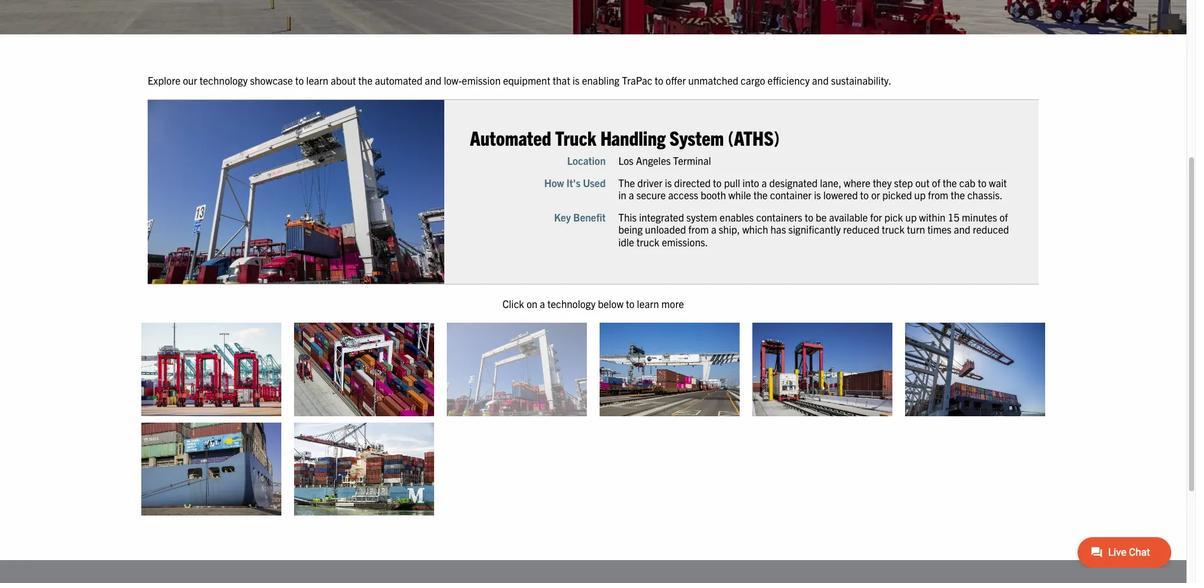 Task type: vqa. For each thing, say whether or not it's contained in the screenshot.
136-
no



Task type: describe. For each thing, give the bounding box(es) containing it.
it's
[[567, 176, 581, 189]]

within
[[920, 211, 946, 223]]

idle
[[619, 235, 635, 248]]

emission
[[462, 74, 501, 87]]

trapac los angeles automated radiation scanning image
[[753, 323, 893, 416]]

terminal
[[674, 154, 712, 166]]

or
[[872, 188, 881, 201]]

0 horizontal spatial truck
[[637, 235, 660, 248]]

more
[[662, 298, 684, 310]]

about
[[331, 74, 356, 87]]

of for out
[[933, 176, 941, 189]]

benefit
[[574, 211, 606, 223]]

los angeles terminal
[[619, 154, 712, 166]]

while
[[729, 188, 752, 201]]

wait
[[990, 176, 1008, 189]]

equipment
[[503, 74, 551, 87]]

automated truck handling system (aths)
[[470, 125, 781, 150]]

on
[[527, 298, 538, 310]]

efficiency
[[768, 74, 810, 87]]

showcase
[[250, 74, 293, 87]]

used
[[584, 176, 606, 189]]

to left pull
[[714, 176, 722, 189]]

a right on
[[540, 298, 545, 310]]

and inside this integrated system enables containers to be available for pick up within 15 minutes of being unloaded from a ship, which has significantly reduced truck turn times and reduced idle truck emissions.
[[955, 223, 971, 236]]

to right below
[[626, 298, 635, 310]]

unloaded
[[646, 223, 687, 236]]

(aths)
[[729, 125, 781, 150]]

a inside this integrated system enables containers to be available for pick up within 15 minutes of being unloaded from a ship, which has significantly reduced truck turn times and reduced idle truck emissions.
[[712, 223, 717, 236]]

1 horizontal spatial and
[[813, 74, 829, 87]]

1 horizontal spatial truck
[[883, 223, 906, 236]]

the up the 15
[[952, 188, 966, 201]]

click
[[503, 298, 524, 310]]

to left offer on the top right
[[655, 74, 664, 87]]

chassis.
[[968, 188, 1003, 201]]

1 reduced from the left
[[844, 223, 880, 236]]

how it's used
[[545, 176, 606, 189]]

has
[[771, 223, 787, 236]]

they
[[874, 176, 893, 189]]

enabling
[[582, 74, 620, 87]]

automated
[[470, 125, 552, 150]]

emissions.
[[663, 235, 709, 248]]

1 horizontal spatial technology
[[548, 298, 596, 310]]

from inside the driver is directed to pull into a designated lane, where they step out of the cab to wait in a secure access booth while the container is lowered to or picked up from the chassis.
[[929, 188, 949, 201]]

to right cab in the top right of the page
[[979, 176, 987, 189]]

pick
[[885, 211, 904, 223]]

integrated
[[640, 211, 685, 223]]

automated truck handling system (aths) main content
[[135, 73, 1197, 522]]

angeles
[[637, 154, 671, 166]]

trapac los angeles automated straddle carrier image
[[141, 323, 282, 416]]

in
[[619, 188, 627, 201]]

times
[[928, 223, 952, 236]]

system
[[670, 125, 725, 150]]

the
[[619, 176, 636, 189]]

how
[[545, 176, 565, 189]]

lowered
[[824, 188, 859, 201]]

turn
[[908, 223, 926, 236]]

0 horizontal spatial technology
[[200, 74, 248, 87]]

pull
[[725, 176, 741, 189]]

click on a technology below to learn more
[[503, 298, 684, 310]]



Task type: locate. For each thing, give the bounding box(es) containing it.
sustainability.
[[832, 74, 892, 87]]

0 vertical spatial up
[[915, 188, 927, 201]]

explore our technology showcase to learn about the automated and low-emission equipment that is enabling trapac to offer unmatched cargo efficiency and sustainability.
[[148, 74, 892, 87]]

and right efficiency
[[813, 74, 829, 87]]

footer
[[0, 561, 1187, 583]]

1 horizontal spatial of
[[1000, 211, 1009, 223]]

cargo
[[741, 74, 766, 87]]

of right minutes
[[1000, 211, 1009, 223]]

0 vertical spatial technology
[[200, 74, 248, 87]]

where
[[845, 176, 871, 189]]

0 horizontal spatial of
[[933, 176, 941, 189]]

to left be
[[806, 211, 814, 223]]

system
[[687, 211, 718, 223]]

handling
[[601, 125, 666, 150]]

which
[[743, 223, 769, 236]]

being
[[619, 223, 643, 236]]

1 vertical spatial technology
[[548, 298, 596, 310]]

ship,
[[719, 223, 741, 236]]

1 horizontal spatial learn
[[637, 298, 659, 310]]

of for minutes
[[1000, 211, 1009, 223]]

up right step
[[915, 188, 927, 201]]

2 horizontal spatial and
[[955, 223, 971, 236]]

be
[[817, 211, 828, 223]]

for
[[871, 211, 883, 223]]

to left 'or'
[[861, 188, 870, 201]]

0 horizontal spatial and
[[425, 74, 442, 87]]

the right 'about'
[[359, 74, 373, 87]]

the left cab in the top right of the page
[[944, 176, 958, 189]]

truck
[[883, 223, 906, 236], [637, 235, 660, 248]]

this integrated system enables containers to be available for pick up within 15 minutes of being unloaded from a ship, which has significantly reduced truck turn times and reduced idle truck emissions.
[[619, 211, 1010, 248]]

cab
[[960, 176, 976, 189]]

booth
[[701, 188, 727, 201]]

a
[[762, 176, 768, 189], [629, 188, 635, 201], [712, 223, 717, 236], [540, 298, 545, 310]]

0 horizontal spatial from
[[689, 223, 710, 236]]

location
[[568, 154, 606, 166]]

enables
[[720, 211, 755, 223]]

learn
[[306, 74, 329, 87], [637, 298, 659, 310]]

of inside this integrated system enables containers to be available for pick up within 15 minutes of being unloaded from a ship, which has significantly reduced truck turn times and reduced idle truck emissions.
[[1000, 211, 1009, 223]]

1 vertical spatial up
[[906, 211, 918, 223]]

to
[[295, 74, 304, 87], [655, 74, 664, 87], [714, 176, 722, 189], [979, 176, 987, 189], [861, 188, 870, 201], [806, 211, 814, 223], [626, 298, 635, 310]]

of inside the driver is directed to pull into a designated lane, where they step out of the cab to wait in a secure access booth while the container is lowered to or picked up from the chassis.
[[933, 176, 941, 189]]

from left the ship,
[[689, 223, 710, 236]]

low-
[[444, 74, 462, 87]]

0 vertical spatial from
[[929, 188, 949, 201]]

reduced
[[844, 223, 880, 236], [974, 223, 1010, 236]]

truck left turn
[[883, 223, 906, 236]]

into
[[743, 176, 760, 189]]

access
[[669, 188, 699, 201]]

from
[[929, 188, 949, 201], [689, 223, 710, 236]]

technology left below
[[548, 298, 596, 310]]

0 horizontal spatial reduced
[[844, 223, 880, 236]]

containers
[[757, 211, 803, 223]]

key
[[555, 211, 572, 223]]

los
[[619, 154, 634, 166]]

a left the ship,
[[712, 223, 717, 236]]

to right showcase
[[295, 74, 304, 87]]

key benefit
[[555, 211, 606, 223]]

minutes
[[963, 211, 998, 223]]

offer
[[666, 74, 686, 87]]

available
[[830, 211, 869, 223]]

0 horizontal spatial is
[[573, 74, 580, 87]]

up inside this integrated system enables containers to be available for pick up within 15 minutes of being unloaded from a ship, which has significantly reduced truck turn times and reduced idle truck emissions.
[[906, 211, 918, 223]]

2 reduced from the left
[[974, 223, 1010, 236]]

container
[[771, 188, 812, 201]]

lane,
[[821, 176, 842, 189]]

is
[[573, 74, 580, 87], [666, 176, 673, 189], [815, 188, 822, 201]]

driver
[[638, 176, 663, 189]]

is right that in the left of the page
[[573, 74, 580, 87]]

our
[[183, 74, 197, 87]]

2 horizontal spatial is
[[815, 188, 822, 201]]

0 vertical spatial learn
[[306, 74, 329, 87]]

below
[[598, 298, 624, 310]]

1 vertical spatial learn
[[637, 298, 659, 310]]

1 horizontal spatial from
[[929, 188, 949, 201]]

of
[[933, 176, 941, 189], [1000, 211, 1009, 223]]

from up within
[[929, 188, 949, 201]]

the driver is directed to pull into a designated lane, where they step out of the cab to wait in a secure access booth while the container is lowered to or picked up from the chassis.
[[619, 176, 1008, 201]]

and right times at the top
[[955, 223, 971, 236]]

is up be
[[815, 188, 822, 201]]

is right driver at right top
[[666, 176, 673, 189]]

secure
[[637, 188, 667, 201]]

of right out
[[933, 176, 941, 189]]

technology
[[200, 74, 248, 87], [548, 298, 596, 310]]

up right pick
[[906, 211, 918, 223]]

a right into
[[762, 176, 768, 189]]

learn left more
[[637, 298, 659, 310]]

out
[[916, 176, 931, 189]]

explore
[[148, 74, 181, 87]]

up inside the driver is directed to pull into a designated lane, where they step out of the cab to wait in a secure access booth while the container is lowered to or picked up from the chassis.
[[915, 188, 927, 201]]

and left low-
[[425, 74, 442, 87]]

that
[[553, 74, 571, 87]]

trapac
[[622, 74, 653, 87]]

1 vertical spatial from
[[689, 223, 710, 236]]

automated
[[375, 74, 423, 87]]

this
[[619, 211, 637, 223]]

technology right our
[[200, 74, 248, 87]]

1 vertical spatial of
[[1000, 211, 1009, 223]]

15
[[949, 211, 960, 223]]

truck right idle
[[637, 235, 660, 248]]

0 horizontal spatial learn
[[306, 74, 329, 87]]

from inside this integrated system enables containers to be available for pick up within 15 minutes of being unloaded from a ship, which has significantly reduced truck turn times and reduced idle truck emissions.
[[689, 223, 710, 236]]

1 horizontal spatial is
[[666, 176, 673, 189]]

directed
[[675, 176, 711, 189]]

a right in
[[629, 188, 635, 201]]

up
[[915, 188, 927, 201], [906, 211, 918, 223]]

to inside this integrated system enables containers to be available for pick up within 15 minutes of being unloaded from a ship, which has significantly reduced truck turn times and reduced idle truck emissions.
[[806, 211, 814, 223]]

reduced left pick
[[844, 223, 880, 236]]

the
[[359, 74, 373, 87], [944, 176, 958, 189], [754, 188, 769, 201], [952, 188, 966, 201]]

unmatched
[[689, 74, 739, 87]]

significantly
[[789, 223, 842, 236]]

designated
[[770, 176, 818, 189]]

truck
[[556, 125, 597, 150]]

0 vertical spatial of
[[933, 176, 941, 189]]

reduced down chassis. at the right top
[[974, 223, 1010, 236]]

1 horizontal spatial reduced
[[974, 223, 1010, 236]]

learn left 'about'
[[306, 74, 329, 87]]

the right while
[[754, 188, 769, 201]]

step
[[895, 176, 914, 189]]

trapac los angeles automated stacking crane image
[[294, 323, 434, 416]]

picked
[[883, 188, 913, 201]]

and
[[425, 74, 442, 87], [813, 74, 829, 87], [955, 223, 971, 236]]



